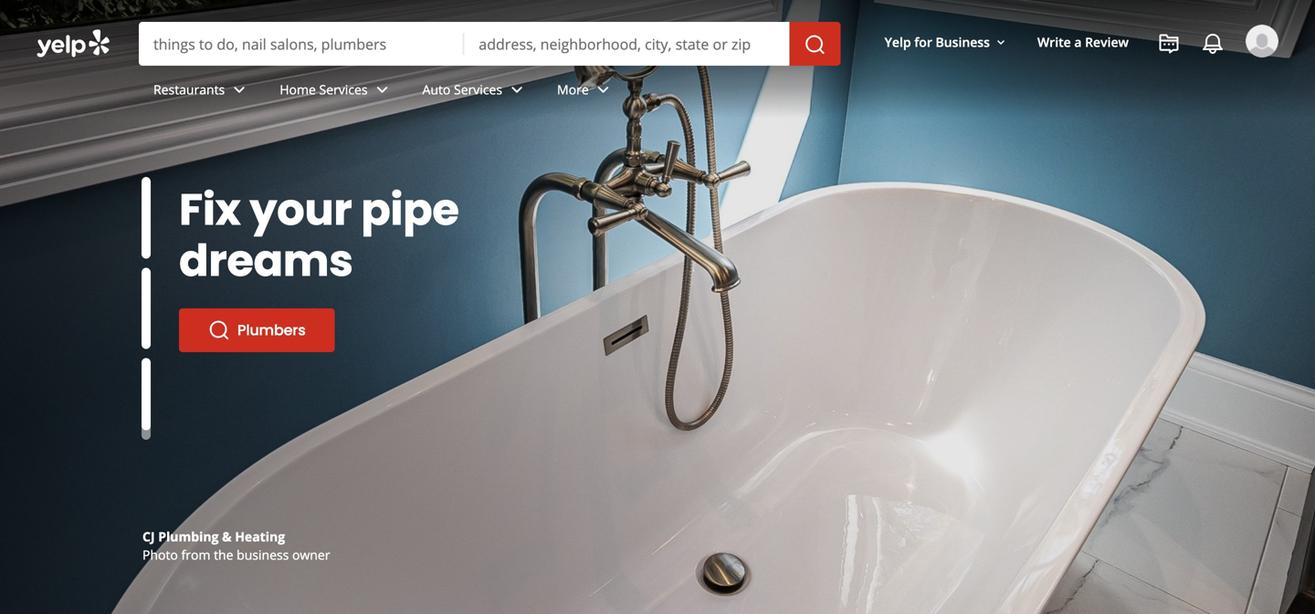 Task type: describe. For each thing, give the bounding box(es) containing it.
write a review
[[1037, 33, 1129, 51]]

cj plumbing & heating photo from the business owner
[[142, 528, 330, 564]]

24 chevron down v2 image for more
[[592, 79, 614, 101]]

none field find
[[153, 34, 450, 54]]

Find text field
[[153, 34, 450, 54]]

notifications image
[[1202, 33, 1224, 55]]

Near text field
[[479, 34, 775, 54]]

&
[[222, 528, 232, 546]]

auto
[[422, 81, 451, 98]]

fix
[[179, 179, 241, 241]]

plumbers link
[[179, 309, 335, 353]]

24 chevron down v2 image for auto services
[[506, 79, 528, 101]]

3 select slide image from the top
[[142, 350, 151, 432]]

dreams
[[179, 230, 353, 292]]

yelp for business
[[885, 33, 990, 51]]

bob b. image
[[1246, 25, 1279, 58]]

plumbers
[[237, 320, 306, 341]]

auto services link
[[408, 66, 542, 119]]

24 search v2 image
[[208, 320, 230, 342]]

cj
[[142, 528, 155, 546]]

yelp for business button
[[877, 26, 1015, 58]]

none field near
[[479, 34, 775, 54]]

more link
[[542, 66, 629, 119]]

business
[[237, 547, 289, 564]]

projects image
[[1158, 33, 1180, 55]]

home services link
[[265, 66, 408, 119]]

the
[[214, 547, 233, 564]]

a
[[1074, 33, 1082, 51]]

from
[[181, 547, 210, 564]]

none search field containing yelp for business
[[0, 0, 1315, 135]]

heating
[[235, 528, 285, 546]]

24 chevron down v2 image for restaurants
[[229, 79, 250, 101]]

home
[[280, 81, 316, 98]]

business
[[936, 33, 990, 51]]

auto services
[[422, 81, 502, 98]]

plumbing
[[158, 528, 219, 546]]

your
[[250, 179, 352, 241]]

2 select slide image from the top
[[142, 268, 151, 349]]

photo
[[142, 547, 178, 564]]

more
[[557, 81, 589, 98]]

write a review link
[[1030, 26, 1136, 58]]

1 select slide image from the top
[[142, 177, 151, 259]]



Task type: vqa. For each thing, say whether or not it's contained in the screenshot.
seating corresponding to Criolla
no



Task type: locate. For each thing, give the bounding box(es) containing it.
none search field inside explore banner section banner
[[139, 22, 844, 66]]

24 chevron down v2 image
[[506, 79, 528, 101], [592, 79, 614, 101]]

0 vertical spatial select slide image
[[142, 177, 151, 259]]

2 services from the left
[[454, 81, 502, 98]]

1 services from the left
[[319, 81, 368, 98]]

24 chevron down v2 image inside auto services 'link'
[[506, 79, 528, 101]]

none field up more link
[[479, 34, 775, 54]]

restaurants link
[[139, 66, 265, 119]]

2 none field from the left
[[479, 34, 775, 54]]

fix your pipe dreams
[[179, 179, 459, 292]]

None field
[[153, 34, 450, 54], [479, 34, 775, 54]]

1 none field from the left
[[153, 34, 450, 54]]

1 horizontal spatial services
[[454, 81, 502, 98]]

services for auto services
[[454, 81, 502, 98]]

1 24 chevron down v2 image from the left
[[506, 79, 528, 101]]

yelp
[[885, 33, 911, 51]]

owner
[[292, 547, 330, 564]]

1 horizontal spatial none field
[[479, 34, 775, 54]]

select slide image
[[142, 177, 151, 259], [142, 268, 151, 349], [142, 350, 151, 432]]

1 vertical spatial select slide image
[[142, 268, 151, 349]]

services right home
[[319, 81, 368, 98]]

search image
[[804, 34, 826, 56]]

explore banner section banner
[[0, 0, 1315, 615]]

none field up home
[[153, 34, 450, 54]]

services for home services
[[319, 81, 368, 98]]

user actions element
[[870, 23, 1304, 135]]

24 chevron down v2 image left auto
[[371, 79, 393, 101]]

None search field
[[0, 0, 1315, 135]]

None search field
[[139, 22, 844, 66]]

services
[[319, 81, 368, 98], [454, 81, 502, 98]]

1 horizontal spatial 24 chevron down v2 image
[[371, 79, 393, 101]]

24 chevron down v2 image inside restaurants link
[[229, 79, 250, 101]]

24 chevron down v2 image inside home services link
[[371, 79, 393, 101]]

0 horizontal spatial services
[[319, 81, 368, 98]]

cj plumbing & heating link
[[142, 528, 285, 546]]

restaurants
[[153, 81, 225, 98]]

for
[[914, 33, 932, 51]]

home services
[[280, 81, 368, 98]]

2 24 chevron down v2 image from the left
[[371, 79, 393, 101]]

business categories element
[[139, 66, 1279, 119]]

0 horizontal spatial none field
[[153, 34, 450, 54]]

1 24 chevron down v2 image from the left
[[229, 79, 250, 101]]

24 chevron down v2 image right restaurants on the left top of the page
[[229, 79, 250, 101]]

24 chevron down v2 image inside more link
[[592, 79, 614, 101]]

0 horizontal spatial 24 chevron down v2 image
[[229, 79, 250, 101]]

review
[[1085, 33, 1129, 51]]

services right auto
[[454, 81, 502, 98]]

24 chevron down v2 image right more at the top left of the page
[[592, 79, 614, 101]]

write
[[1037, 33, 1071, 51]]

16 chevron down v2 image
[[994, 35, 1008, 50]]

24 chevron down v2 image for home services
[[371, 79, 393, 101]]

24 chevron down v2 image right auto services
[[506, 79, 528, 101]]

2 vertical spatial select slide image
[[142, 350, 151, 432]]

pipe
[[361, 179, 459, 241]]

services inside 'link'
[[454, 81, 502, 98]]

1 horizontal spatial 24 chevron down v2 image
[[592, 79, 614, 101]]

24 chevron down v2 image
[[229, 79, 250, 101], [371, 79, 393, 101]]

0 horizontal spatial 24 chevron down v2 image
[[506, 79, 528, 101]]

2 24 chevron down v2 image from the left
[[592, 79, 614, 101]]



